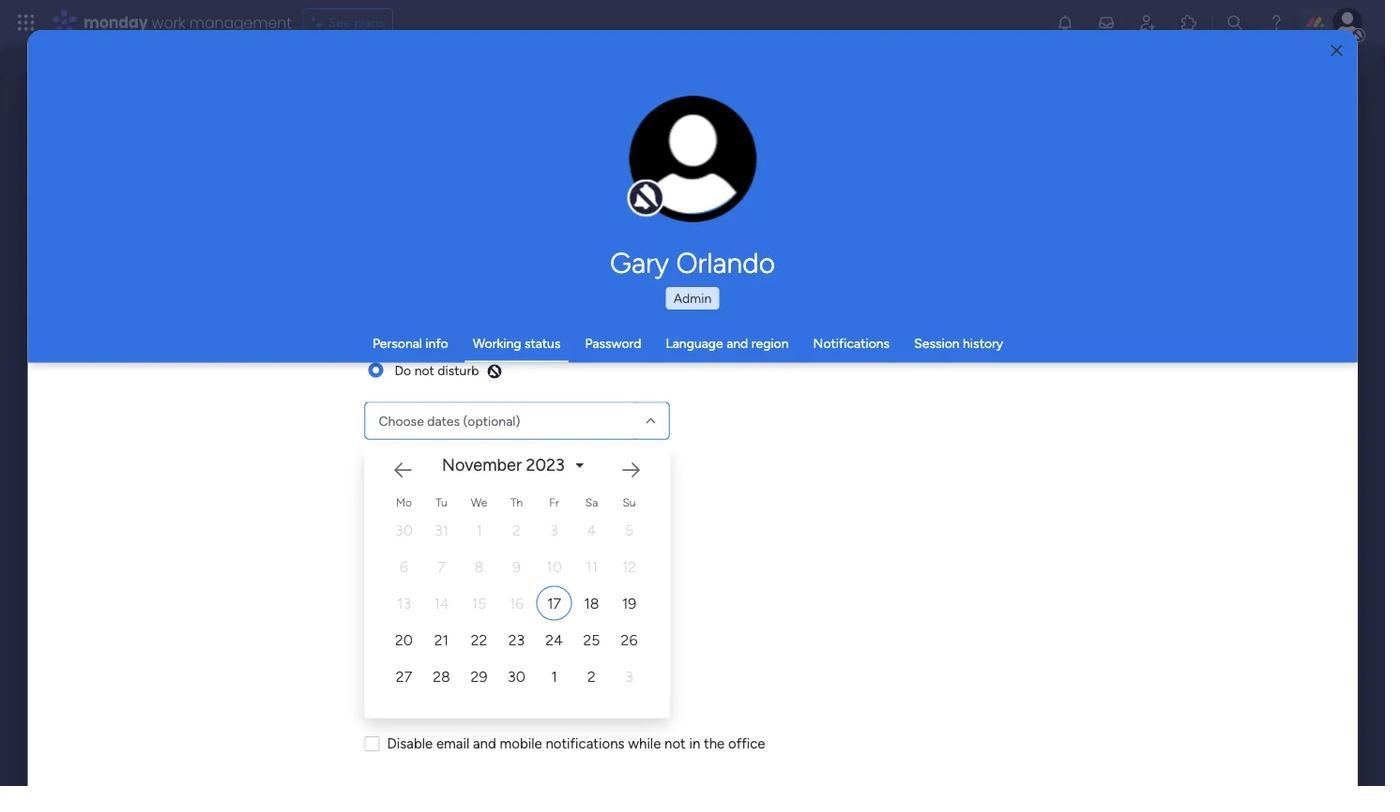 Task type: locate. For each thing, give the bounding box(es) containing it.
gary
[[610, 246, 669, 280]]

password
[[585, 336, 642, 352]]

28
[[433, 668, 450, 686]]

29
[[471, 668, 487, 686]]

not left in
[[664, 736, 686, 753]]

1 vertical spatial not
[[664, 736, 686, 753]]

17 button
[[536, 586, 572, 621]]

personal info link
[[373, 336, 449, 352]]

24 button
[[536, 623, 572, 658]]

language and region link
[[666, 336, 789, 352]]

apps image
[[1180, 13, 1199, 32]]

26
[[621, 631, 637, 649]]

select product image
[[17, 13, 36, 32]]

23 button
[[499, 623, 534, 658]]

17
[[547, 595, 561, 613]]

help image
[[1268, 13, 1286, 32]]

27 button
[[386, 660, 422, 694]]

change profile picture
[[654, 169, 733, 200]]

disturb
[[437, 362, 479, 378]]

not right do
[[414, 362, 434, 378]]

notifications
[[545, 736, 624, 753]]

and
[[727, 336, 749, 352], [473, 736, 496, 753]]

and left the region
[[727, 336, 749, 352]]

email
[[436, 736, 469, 753]]

18
[[584, 595, 599, 613]]

29 button
[[461, 660, 497, 694]]

invite members image
[[1139, 13, 1158, 32]]

november
[[442, 455, 522, 476]]

language
[[666, 336, 724, 352]]

preview image
[[486, 364, 502, 380]]

in
[[689, 736, 700, 753]]

choose
[[378, 413, 424, 429]]

session history
[[915, 336, 1004, 352]]

2023
[[526, 455, 565, 476]]

fr
[[549, 496, 559, 509]]

25
[[583, 631, 600, 649]]

monday
[[84, 12, 148, 33]]

work
[[152, 12, 185, 33]]

personal
[[373, 336, 422, 352]]

inbox image
[[1098, 13, 1116, 32]]

not
[[414, 362, 434, 378], [664, 736, 686, 753]]

choose dates (optional)
[[378, 413, 520, 429]]

1 button
[[536, 660, 572, 694]]

history
[[963, 336, 1004, 352]]

working status link
[[473, 336, 561, 352]]

0 horizontal spatial not
[[414, 362, 434, 378]]

language and region
[[666, 336, 789, 352]]

management
[[189, 12, 292, 33]]

picture
[[674, 185, 713, 200]]

sa
[[585, 496, 598, 509]]

gary orlando button
[[435, 246, 951, 280]]

0 vertical spatial not
[[414, 362, 434, 378]]

the
[[704, 736, 725, 753]]

session
[[915, 336, 960, 352]]

caret down image
[[576, 459, 583, 472]]

disable
[[387, 736, 433, 753]]

november 2023
[[442, 455, 565, 476]]

21 button
[[423, 623, 459, 658]]

we
[[471, 496, 487, 509]]

dates
[[427, 413, 460, 429]]

info
[[426, 336, 449, 352]]

1 horizontal spatial not
[[664, 736, 686, 753]]

monday work management
[[84, 12, 292, 33]]

and right email
[[473, 736, 496, 753]]

office
[[728, 736, 765, 753]]

25 button
[[574, 623, 609, 658]]

0 horizontal spatial and
[[473, 736, 496, 753]]

su
[[622, 496, 636, 509]]

mobile
[[500, 736, 542, 753]]

november 2023 region
[[364, 432, 1238, 719]]

search everything image
[[1226, 13, 1245, 32]]

see plans button
[[303, 8, 394, 37]]

0 vertical spatial and
[[727, 336, 749, 352]]



Task type: vqa. For each thing, say whether or not it's contained in the screenshot.
DISABLE EMAIL AND MOBILE NOTIFICATIONS WHILE NOT IN THE OFFICE at the bottom
yes



Task type: describe. For each thing, give the bounding box(es) containing it.
do not disturb
[[394, 362, 479, 378]]

22 button
[[461, 623, 497, 658]]

(optional)
[[463, 413, 520, 429]]

notifications link
[[814, 336, 890, 352]]

th
[[510, 496, 523, 509]]

24
[[545, 631, 563, 649]]

23
[[508, 631, 525, 649]]

30 button
[[499, 660, 534, 694]]

30
[[508, 668, 525, 686]]

see plans
[[328, 15, 385, 31]]

1 vertical spatial and
[[473, 736, 496, 753]]

gary orlando dialog
[[28, 30, 1358, 787]]

orlando
[[676, 246, 776, 280]]

mo
[[396, 496, 412, 509]]

gary orlando
[[610, 246, 776, 280]]

working status
[[473, 336, 561, 352]]

20
[[395, 631, 413, 649]]

disable email and mobile notifications while not in the office
[[387, 736, 765, 753]]

2
[[587, 668, 596, 686]]

28 button
[[423, 660, 459, 694]]

2 button
[[574, 660, 609, 694]]

21
[[434, 631, 449, 649]]

close image
[[1332, 44, 1343, 58]]

password link
[[585, 336, 642, 352]]

27
[[396, 668, 412, 686]]

19
[[622, 595, 636, 613]]

change profile picture button
[[630, 96, 757, 223]]

gary orlando image
[[1333, 8, 1363, 38]]

tu
[[435, 496, 447, 509]]

18 button
[[574, 586, 609, 621]]

profile
[[699, 169, 733, 184]]

26 button
[[611, 623, 647, 658]]

while
[[628, 736, 661, 753]]

see
[[328, 15, 351, 31]]

19 button
[[611, 586, 647, 621]]

plans
[[354, 15, 385, 31]]

1 horizontal spatial and
[[727, 336, 749, 352]]

session history link
[[915, 336, 1004, 352]]

region
[[752, 336, 789, 352]]

change
[[654, 169, 696, 184]]

working
[[473, 336, 522, 352]]

do
[[394, 362, 411, 378]]

notifications image
[[1056, 13, 1075, 32]]

20 button
[[386, 623, 422, 658]]

status
[[525, 336, 561, 352]]

personal info
[[373, 336, 449, 352]]

admin
[[674, 291, 712, 307]]

1
[[551, 668, 557, 686]]

22
[[471, 631, 487, 649]]

notifications
[[814, 336, 890, 352]]



